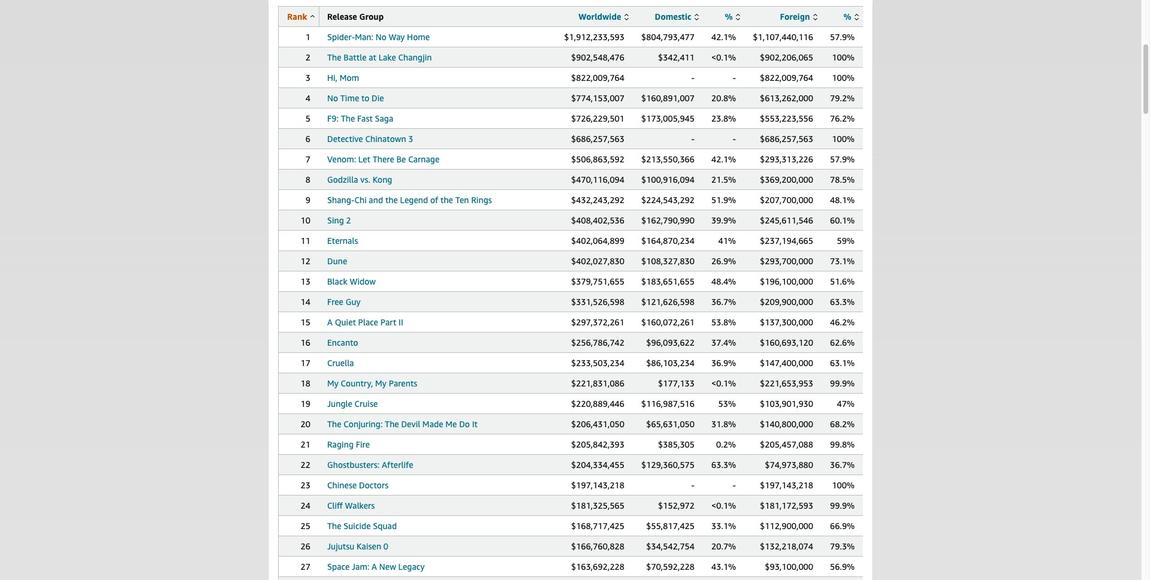 Task type: vqa. For each thing, say whether or not it's contained in the screenshot.


Task type: describe. For each thing, give the bounding box(es) containing it.
47%
[[837, 399, 855, 409]]

the for battle
[[327, 52, 342, 62]]

2 $197,143,218 from the left
[[760, 480, 814, 491]]

$293,700,000
[[760, 256, 814, 266]]

detective chinatown 3
[[327, 134, 414, 144]]

1 my from the left
[[327, 378, 339, 389]]

shang-chi and the legend of the ten rings link
[[327, 195, 492, 205]]

kong
[[373, 175, 393, 185]]

$168,717,425
[[572, 521, 625, 531]]

jungle cruise
[[327, 399, 378, 409]]

at
[[369, 52, 377, 62]]

shang-
[[327, 195, 355, 205]]

no time to die
[[327, 93, 384, 103]]

$140,800,000
[[760, 419, 814, 429]]

ten
[[456, 195, 469, 205]]

$902,548,476
[[572, 52, 625, 62]]

raging
[[327, 440, 354, 450]]

5
[[306, 113, 311, 124]]

1 horizontal spatial 63.3%
[[831, 297, 855, 307]]

$385,305
[[659, 440, 695, 450]]

my country, my parents link
[[327, 378, 418, 389]]

encanto
[[327, 338, 358, 348]]

country,
[[341, 378, 373, 389]]

place
[[358, 317, 378, 327]]

1 the from the left
[[386, 195, 398, 205]]

2 $822,009,764 from the left
[[760, 73, 814, 83]]

sing 2
[[327, 215, 351, 225]]

the right f9:
[[341, 113, 355, 124]]

the for suicide
[[327, 521, 342, 531]]

99.8%
[[831, 440, 855, 450]]

$70,592,228
[[647, 562, 695, 572]]

saga
[[375, 113, 394, 124]]

chinese doctors
[[327, 480, 389, 491]]

$1,912,233,593
[[565, 32, 625, 42]]

10
[[301, 215, 311, 225]]

8
[[306, 175, 311, 185]]

68.2%
[[831, 419, 855, 429]]

1 horizontal spatial a
[[372, 562, 377, 572]]

2 my from the left
[[375, 378, 387, 389]]

cruella link
[[327, 358, 354, 368]]

raging fire link
[[327, 440, 370, 450]]

$553,223,556
[[760, 113, 814, 124]]

rings
[[472, 195, 492, 205]]

2 the from the left
[[441, 195, 453, 205]]

the conjuring: the devil made me do it link
[[327, 419, 478, 429]]

the left devil in the bottom left of the page
[[385, 419, 399, 429]]

16
[[301, 338, 311, 348]]

99.9% for $221,653,953
[[831, 378, 855, 389]]

0 vertical spatial 3
[[306, 73, 311, 83]]

- down $342,411
[[692, 73, 695, 83]]

18
[[301, 378, 311, 389]]

57.9% for $293,313,226
[[831, 154, 855, 164]]

$342,411
[[659, 52, 695, 62]]

0 vertical spatial a
[[327, 317, 333, 327]]

walkers
[[345, 501, 375, 511]]

11
[[301, 236, 311, 246]]

31.8%
[[712, 419, 737, 429]]

99.9% for $181,172,593
[[831, 501, 855, 511]]

man:
[[355, 32, 374, 42]]

legend
[[400, 195, 428, 205]]

$1,107,440,116
[[753, 32, 814, 42]]

0 vertical spatial 2
[[306, 52, 311, 62]]

% for 2nd % link from the left
[[844, 11, 852, 22]]

43.1%
[[712, 562, 737, 572]]

0 vertical spatial 36.7%
[[712, 297, 737, 307]]

$804,793,477
[[642, 32, 695, 42]]

20
[[301, 419, 311, 429]]

17
[[301, 358, 311, 368]]

46.2%
[[831, 317, 855, 327]]

$293,313,226
[[760, 154, 814, 164]]

42.1% for $213,550,366
[[712, 154, 737, 164]]

1 % link from the left
[[725, 11, 741, 22]]

$164,870,234
[[642, 236, 695, 246]]

worldwide
[[579, 11, 622, 22]]

cliff
[[327, 501, 343, 511]]

7
[[306, 154, 311, 164]]

$103,901,930
[[760, 399, 814, 409]]

100% for $822,009,764
[[833, 73, 855, 83]]

cliff walkers
[[327, 501, 375, 511]]

parents
[[389, 378, 418, 389]]

12
[[301, 256, 311, 266]]

chinese doctors link
[[327, 480, 389, 491]]

- up $152,972
[[692, 480, 695, 491]]

$112,900,000
[[760, 521, 814, 531]]

eternals
[[327, 236, 358, 246]]

domestic link
[[655, 11, 699, 22]]

100% for $686,257,563
[[833, 134, 855, 144]]

domestic
[[655, 11, 692, 22]]

the suicide squad link
[[327, 521, 397, 531]]

ghostbusters: afterlife link
[[327, 460, 414, 470]]

jujutsu kaisen 0 link
[[327, 542, 389, 552]]

$331,526,598
[[572, 297, 625, 307]]

79.2%
[[831, 93, 855, 103]]

76.2%
[[831, 113, 855, 124]]

$237,194,665
[[760, 236, 814, 246]]

free guy
[[327, 297, 361, 307]]

$432,243,292
[[572, 195, 625, 205]]

0
[[384, 542, 389, 552]]

spider-
[[327, 32, 355, 42]]

group
[[359, 11, 384, 22]]

release
[[327, 11, 357, 22]]

6
[[306, 134, 311, 144]]

$369,200,000
[[760, 175, 814, 185]]

jungle
[[327, 399, 353, 409]]

$55,817,425
[[647, 521, 695, 531]]

- down $173,005,945
[[692, 134, 695, 144]]

1 $686,257,563 from the left
[[572, 134, 625, 144]]

space jam: a new legacy link
[[327, 562, 425, 572]]

the for conjuring:
[[327, 419, 342, 429]]

shang-chi and the legend of the ten rings
[[327, 195, 492, 205]]

1 horizontal spatial 36.7%
[[831, 460, 855, 470]]

42.1% for $804,793,477
[[712, 32, 737, 42]]

21.5%
[[712, 175, 737, 185]]

$774,153,007
[[572, 93, 625, 103]]

spider-man: no way home
[[327, 32, 430, 42]]

$181,172,593
[[760, 501, 814, 511]]



Task type: locate. For each thing, give the bounding box(es) containing it.
fast
[[357, 113, 373, 124]]

3 up '4' on the top left of page
[[306, 73, 311, 83]]

27
[[301, 562, 311, 572]]

jam:
[[352, 562, 370, 572]]

$129,360,575
[[642, 460, 695, 470]]

$197,143,218 up $181,172,593
[[760, 480, 814, 491]]

<0.1% up 33.1%
[[712, 501, 737, 511]]

36.7% down 99.8%
[[831, 460, 855, 470]]

99.9% up 66.9%
[[831, 501, 855, 511]]

1 57.9% from the top
[[831, 32, 855, 42]]

2 42.1% from the top
[[712, 154, 737, 164]]

1 horizontal spatial $822,009,764
[[760, 73, 814, 83]]

42.1% right the $804,793,477
[[712, 32, 737, 42]]

3 100% from the top
[[833, 134, 855, 144]]

63.1%
[[831, 358, 855, 368]]

widow
[[350, 276, 376, 287]]

63.3% down the 0.2%
[[712, 460, 737, 470]]

57.9%
[[831, 32, 855, 42], [831, 154, 855, 164]]

0 horizontal spatial no
[[327, 93, 338, 103]]

1 horizontal spatial no
[[376, 32, 387, 42]]

66.9%
[[831, 521, 855, 531]]

$402,064,899
[[572, 236, 625, 246]]

2 57.9% from the top
[[831, 154, 855, 164]]

2 100% from the top
[[833, 73, 855, 83]]

$74,973,880
[[765, 460, 814, 470]]

57.9% for $1,107,440,116
[[831, 32, 855, 42]]

jungle cruise link
[[327, 399, 378, 409]]

$147,400,000
[[760, 358, 814, 368]]

1 99.9% from the top
[[831, 378, 855, 389]]

- down 23.8%
[[733, 134, 736, 144]]

chi
[[355, 195, 367, 205]]

<0.1% for $342,411
[[712, 52, 737, 62]]

rank link
[[287, 11, 315, 22], [287, 11, 315, 22]]

$166,760,828
[[572, 542, 625, 552]]

<0.1% for $177,133
[[712, 378, 737, 389]]

$402,027,830
[[572, 256, 625, 266]]

2 right sing
[[346, 215, 351, 225]]

1 $197,143,218 from the left
[[572, 480, 625, 491]]

1 horizontal spatial my
[[375, 378, 387, 389]]

1 horizontal spatial %
[[844, 11, 852, 22]]

2 % from the left
[[844, 11, 852, 22]]

$206,431,050
[[572, 419, 625, 429]]

0 vertical spatial 63.3%
[[831, 297, 855, 307]]

1 100% from the top
[[833, 52, 855, 62]]

<0.1% down 36.9%
[[712, 378, 737, 389]]

0 horizontal spatial 63.3%
[[712, 460, 737, 470]]

1 vertical spatial 36.7%
[[831, 460, 855, 470]]

0 horizontal spatial %
[[725, 11, 733, 22]]

0 vertical spatial 42.1%
[[712, 32, 737, 42]]

0 vertical spatial <0.1%
[[712, 52, 737, 62]]

foreign link
[[781, 11, 818, 22]]

$163,692,228
[[572, 562, 625, 572]]

0 horizontal spatial 36.7%
[[712, 297, 737, 307]]

black widow
[[327, 276, 376, 287]]

jujutsu kaisen 0
[[327, 542, 389, 552]]

0 horizontal spatial 3
[[306, 73, 311, 83]]

1 vertical spatial 99.9%
[[831, 501, 855, 511]]

$220,889,446
[[572, 399, 625, 409]]

1 <0.1% from the top
[[712, 52, 737, 62]]

free
[[327, 297, 344, 307]]

1 vertical spatial 42.1%
[[712, 154, 737, 164]]

1 vertical spatial 63.3%
[[712, 460, 737, 470]]

36.9%
[[712, 358, 737, 368]]

squad
[[373, 521, 397, 531]]

0 horizontal spatial $822,009,764
[[572, 73, 625, 83]]

63.3% down "51.6%"
[[831, 297, 855, 307]]

$132,218,074
[[760, 542, 814, 552]]

51.6%
[[831, 276, 855, 287]]

1 vertical spatial 3
[[409, 134, 414, 144]]

<0.1% up '20.8%'
[[712, 52, 737, 62]]

0 vertical spatial 99.9%
[[831, 378, 855, 389]]

15
[[301, 317, 311, 327]]

the right of
[[441, 195, 453, 205]]

$245,611,546
[[760, 215, 814, 225]]

$181,325,565
[[572, 501, 625, 511]]

suicide
[[344, 521, 371, 531]]

- up '20.8%'
[[733, 73, 736, 83]]

1 vertical spatial no
[[327, 93, 338, 103]]

venom: let there be carnage
[[327, 154, 440, 164]]

% right domestic link
[[725, 11, 733, 22]]

$822,009,764 down $902,548,476
[[572, 73, 625, 83]]

0 vertical spatial 57.9%
[[831, 32, 855, 42]]

0 horizontal spatial 2
[[306, 52, 311, 62]]

1 horizontal spatial $197,143,218
[[760, 480, 814, 491]]

$686,257,563 up the $293,313,226
[[760, 134, 814, 144]]

% for second % link from the right
[[725, 11, 733, 22]]

space jam: a new legacy
[[327, 562, 425, 572]]

57.9% right $1,107,440,116
[[831, 32, 855, 42]]

2 % link from the left
[[844, 11, 859, 22]]

1 horizontal spatial % link
[[844, 11, 859, 22]]

die
[[372, 93, 384, 103]]

0 horizontal spatial my
[[327, 378, 339, 389]]

$183,651,655
[[642, 276, 695, 287]]

2 vertical spatial <0.1%
[[712, 501, 737, 511]]

$209,900,000
[[760, 297, 814, 307]]

let
[[359, 154, 371, 164]]

1 horizontal spatial 2
[[346, 215, 351, 225]]

3 <0.1% from the top
[[712, 501, 737, 511]]

no left time
[[327, 93, 338, 103]]

it
[[472, 419, 478, 429]]

0 horizontal spatial a
[[327, 317, 333, 327]]

f9:
[[327, 113, 339, 124]]

21
[[301, 440, 311, 450]]

cliff walkers link
[[327, 501, 375, 511]]

1 horizontal spatial the
[[441, 195, 453, 205]]

made
[[423, 419, 444, 429]]

2 <0.1% from the top
[[712, 378, 737, 389]]

the right and
[[386, 195, 398, 205]]

0 horizontal spatial % link
[[725, 11, 741, 22]]

$233,503,234
[[572, 358, 625, 368]]

53.8%
[[712, 317, 737, 327]]

the up hi,
[[327, 52, 342, 62]]

and
[[369, 195, 383, 205]]

1 vertical spatial a
[[372, 562, 377, 572]]

26.9%
[[712, 256, 737, 266]]

<0.1% for $152,972
[[712, 501, 737, 511]]

my up 'jungle'
[[327, 378, 339, 389]]

% right the foreign link
[[844, 11, 852, 22]]

2 down 1 at the left of the page
[[306, 52, 311, 62]]

0 horizontal spatial $197,143,218
[[572, 480, 625, 491]]

battle
[[344, 52, 367, 62]]

free guy link
[[327, 297, 361, 307]]

1 vertical spatial 57.9%
[[831, 154, 855, 164]]

42.1% up the 21.5%
[[712, 154, 737, 164]]

$379,751,655
[[572, 276, 625, 287]]

no
[[376, 32, 387, 42], [327, 93, 338, 103]]

1 horizontal spatial 3
[[409, 134, 414, 144]]

24
[[301, 501, 311, 511]]

$121,626,598
[[642, 297, 695, 307]]

63.3%
[[831, 297, 855, 307], [712, 460, 737, 470]]

0.2%
[[717, 440, 736, 450]]

the down cliff
[[327, 521, 342, 531]]

37.4%
[[712, 338, 737, 348]]

$160,891,007
[[642, 93, 695, 103]]

1 horizontal spatial $686,257,563
[[760, 134, 814, 144]]

0 horizontal spatial the
[[386, 195, 398, 205]]

% link right the foreign link
[[844, 11, 859, 22]]

$96,093,622
[[647, 338, 695, 348]]

$116,987,516
[[642, 399, 695, 409]]

$197,143,218 down '$204,334,455'
[[572, 480, 625, 491]]

a left new
[[372, 562, 377, 572]]

100% for $902,206,065
[[833, 52, 855, 62]]

0 vertical spatial no
[[376, 32, 387, 42]]

home
[[407, 32, 430, 42]]

1 vertical spatial 2
[[346, 215, 351, 225]]

black widow link
[[327, 276, 376, 287]]

a quiet place part ii link
[[327, 317, 403, 327]]

4
[[306, 93, 311, 103]]

my left the parents at the left of page
[[375, 378, 387, 389]]

1 vertical spatial <0.1%
[[712, 378, 737, 389]]

1
[[306, 32, 311, 42]]

48.1%
[[831, 195, 855, 205]]

a
[[327, 317, 333, 327], [372, 562, 377, 572]]

dune link
[[327, 256, 347, 266]]

$822,009,764 down $902,206,065
[[760, 73, 814, 83]]

no left way
[[376, 32, 387, 42]]

-
[[692, 73, 695, 83], [733, 73, 736, 83], [692, 134, 695, 144], [733, 134, 736, 144], [692, 480, 695, 491], [733, 480, 736, 491]]

57.9% up 78.5%
[[831, 154, 855, 164]]

$686,257,563 down $726,229,501
[[572, 134, 625, 144]]

worldwide link
[[579, 11, 629, 22]]

1 % from the left
[[725, 11, 733, 22]]

2 99.9% from the top
[[831, 501, 855, 511]]

2 $686,257,563 from the left
[[760, 134, 814, 144]]

1 42.1% from the top
[[712, 32, 737, 42]]

1 $822,009,764 from the left
[[572, 73, 625, 83]]

$152,972
[[659, 501, 695, 511]]

afterlife
[[382, 460, 414, 470]]

% link right domestic link
[[725, 11, 741, 22]]

4 100% from the top
[[833, 480, 855, 491]]

- down the 0.2%
[[733, 480, 736, 491]]

36.7% up "53.8%"
[[712, 297, 737, 307]]

ghostbusters: afterlife
[[327, 460, 414, 470]]

53%
[[719, 399, 736, 409]]

$137,300,000
[[760, 317, 814, 327]]

jujutsu
[[327, 542, 355, 552]]

the
[[327, 52, 342, 62], [341, 113, 355, 124], [327, 419, 342, 429], [385, 419, 399, 429], [327, 521, 342, 531]]

detective
[[327, 134, 363, 144]]

$100,916,094
[[642, 175, 695, 185]]

100% for $197,143,218
[[833, 480, 855, 491]]

3 up the carnage
[[409, 134, 414, 144]]

99.9% down 63.1%
[[831, 378, 855, 389]]

$93,100,000
[[765, 562, 814, 572]]

$196,100,000
[[760, 276, 814, 287]]

the down 'jungle'
[[327, 419, 342, 429]]

0 horizontal spatial $686,257,563
[[572, 134, 625, 144]]

a left "quiet"
[[327, 317, 333, 327]]



